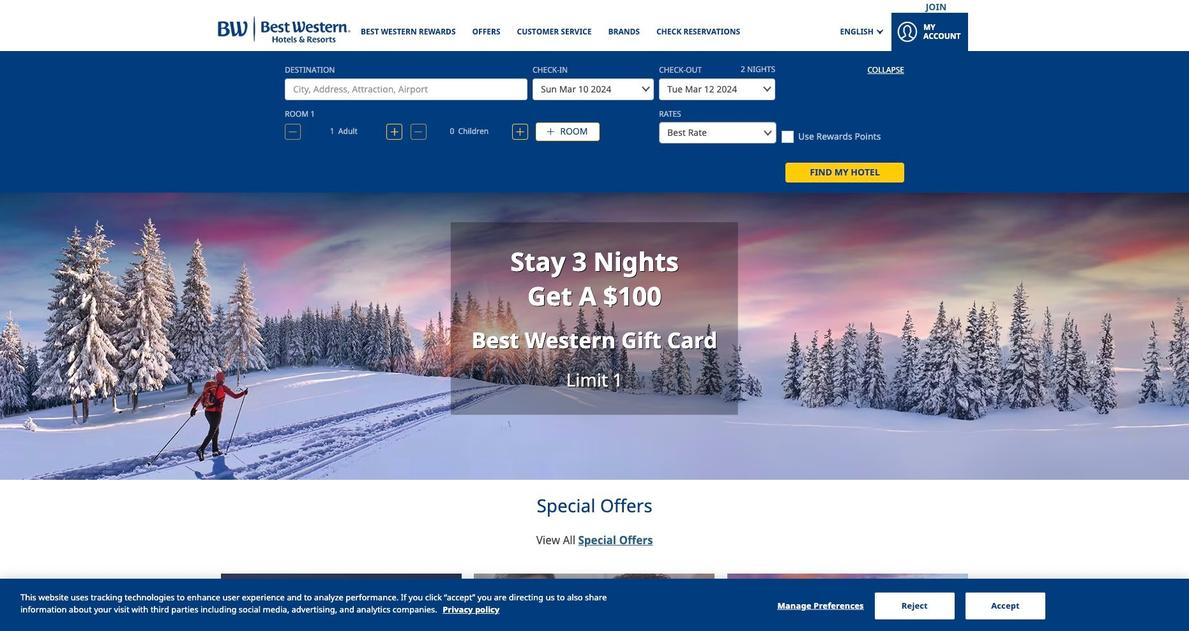Task type: locate. For each thing, give the bounding box(es) containing it.
best western hotels & resorts logo image
[[211, 13, 353, 51]]

search destination element
[[285, 66, 335, 75]]

None text field
[[533, 78, 654, 100], [659, 78, 776, 100], [533, 78, 654, 100], [659, 78, 776, 100]]

low rate guaranteed image
[[474, 575, 715, 632]]

earn 3 free nights image
[[728, 575, 968, 632]]

select check out date element
[[659, 66, 702, 75]]



Task type: vqa. For each thing, say whether or not it's contained in the screenshot.
"CHECK-OUT date-picker calendar" Application
no



Task type: describe. For each thing, give the bounding box(es) containing it.
special best western rewards offer image
[[221, 575, 462, 632]]

City, Address, Attraction, Airport text field
[[285, 78, 528, 100]]

select check in date element
[[533, 66, 568, 75]]



